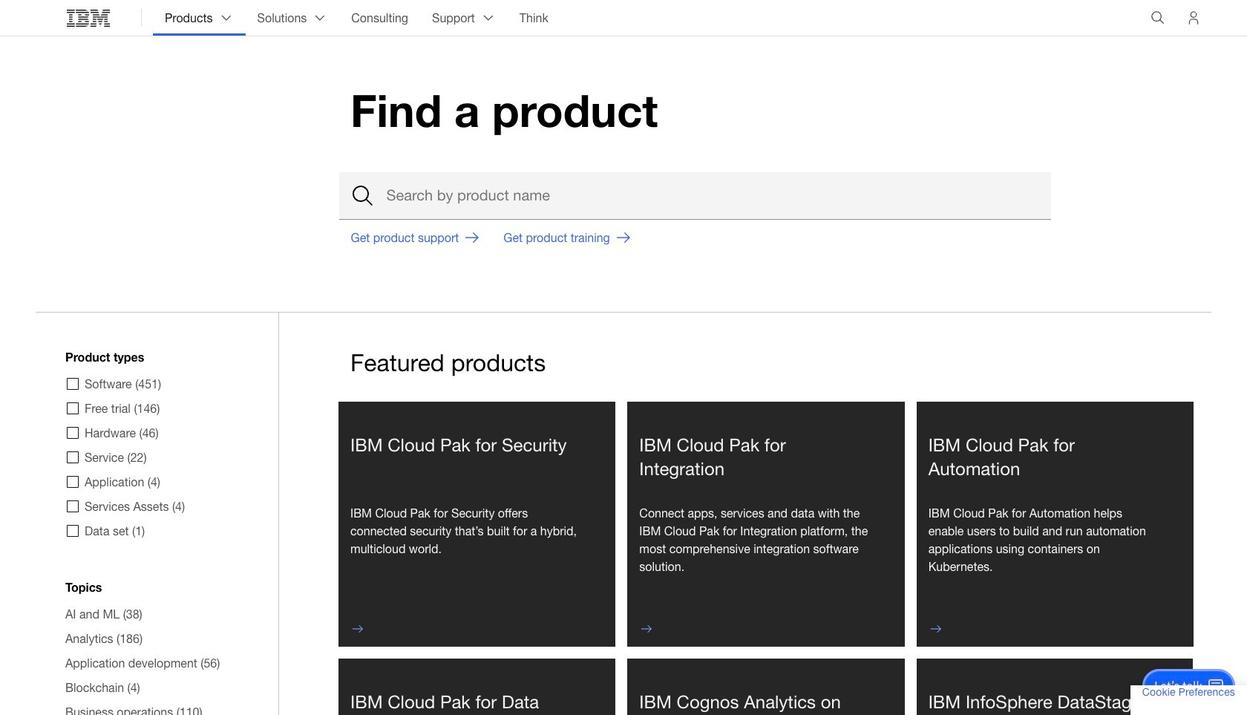 Task type: locate. For each thing, give the bounding box(es) containing it.
let's talk element
[[1155, 678, 1203, 694]]



Task type: describe. For each thing, give the bounding box(es) containing it.
Search text field
[[339, 172, 1051, 220]]

search element
[[339, 172, 1051, 220]]



